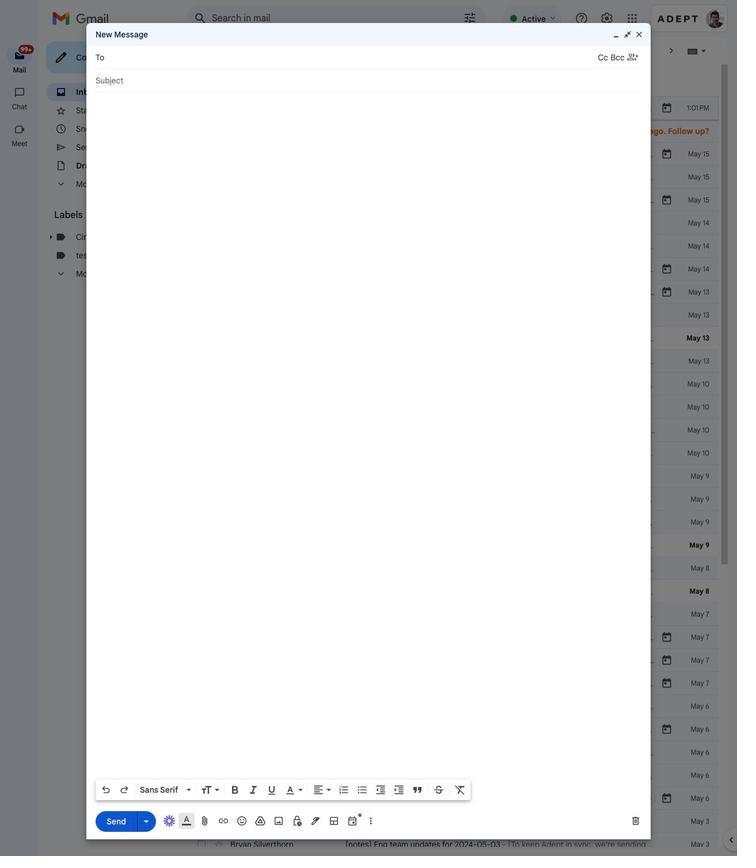 Task type: locate. For each thing, give the bounding box(es) containing it.
23 row from the top
[[187, 627, 719, 650]]

option
[[138, 785, 184, 796]]

main content
[[187, 65, 737, 857]]

toggle confidential mode image
[[291, 816, 303, 828]]

9 row from the top
[[187, 304, 719, 327]]

dialog
[[86, 23, 651, 840]]

4 row from the top
[[187, 189, 737, 212]]

refresh image
[[230, 45, 242, 56]]

navigation
[[0, 37, 40, 857]]

redo ‪(⌘y)‬ image
[[119, 785, 130, 796]]

updates tab
[[478, 65, 623, 97]]

indent more ‪(⌘])‬ image
[[393, 785, 405, 796]]

18 row from the top
[[187, 511, 737, 534]]

32 row from the top
[[187, 834, 719, 857]]

advanced search options image
[[459, 6, 482, 29]]

1 row from the top
[[187, 97, 720, 120]]

3 row from the top
[[187, 166, 719, 189]]

26 row from the top
[[187, 696, 719, 719]]

undo ‪(⌘z)‬ image
[[100, 785, 112, 796]]

tab list
[[187, 65, 719, 97]]

13 row from the top
[[187, 396, 719, 419]]

set up a time to meet image
[[347, 816, 358, 828]]

strikethrough ‪(⌘⇧x)‬ image
[[433, 785, 445, 796]]

indent less ‪(⌘[)‬ image
[[375, 785, 386, 796]]

Search in mail search field
[[187, 5, 486, 32]]

Subject field
[[96, 75, 642, 86]]

underline ‪(⌘u)‬ image
[[266, 786, 278, 797]]

pop out image
[[623, 30, 632, 39]]

minimize image
[[612, 30, 621, 39]]

5 row from the top
[[187, 212, 719, 235]]

row
[[187, 97, 720, 120], [187, 143, 737, 166], [187, 166, 719, 189], [187, 189, 737, 212], [187, 212, 719, 235], [187, 235, 719, 258], [187, 258, 719, 281], [187, 281, 737, 304], [187, 304, 719, 327], [187, 327, 719, 350], [187, 350, 719, 373], [187, 373, 719, 396], [187, 396, 719, 419], [187, 419, 719, 442], [187, 442, 719, 465], [187, 465, 719, 488], [187, 488, 719, 511], [187, 511, 737, 534], [187, 534, 719, 557], [187, 557, 719, 581], [187, 581, 719, 604], [187, 604, 719, 627], [187, 627, 719, 650], [187, 650, 737, 673], [187, 673, 719, 696], [187, 696, 719, 719], [187, 719, 737, 742], [187, 742, 719, 765], [187, 765, 719, 788], [187, 788, 719, 811], [187, 811, 719, 834], [187, 834, 719, 857]]

select a layout image
[[328, 816, 340, 828]]

settings image
[[600, 12, 614, 25]]

14 row from the top
[[187, 419, 719, 442]]

numbered list ‪(⌘⇧7)‬ image
[[338, 785, 350, 796]]

heading
[[0, 66, 39, 75], [0, 103, 39, 112], [0, 139, 39, 149], [54, 210, 164, 221]]

search in mail image
[[190, 8, 211, 29]]

29 row from the top
[[187, 765, 719, 788]]

option inside formatting options toolbar
[[138, 785, 184, 796]]

close image
[[635, 30, 644, 39]]

17 row from the top
[[187, 488, 719, 511]]

To recipients text field
[[109, 47, 598, 68]]

bold ‪(⌘b)‬ image
[[229, 785, 241, 796]]

insert files using drive image
[[255, 816, 266, 828]]



Task type: describe. For each thing, give the bounding box(es) containing it.
2 row from the top
[[187, 143, 737, 166]]

gmail image
[[52, 7, 115, 30]]

Message Body text field
[[96, 98, 642, 777]]

12 row from the top
[[187, 373, 719, 396]]

21 row from the top
[[187, 581, 719, 604]]

20 row from the top
[[187, 557, 719, 581]]

formatting options toolbar
[[96, 780, 471, 801]]

italic ‪(⌘i)‬ image
[[248, 785, 259, 796]]

19 row from the top
[[187, 534, 719, 557]]

30 row from the top
[[187, 788, 719, 811]]

6 row from the top
[[187, 235, 719, 258]]

insert signature image
[[310, 816, 321, 828]]

22 row from the top
[[187, 604, 719, 627]]

quote ‪(⌘⇧9)‬ image
[[412, 785, 423, 796]]

31 row from the top
[[187, 811, 719, 834]]

27 row from the top
[[187, 719, 737, 742]]

15 row from the top
[[187, 442, 719, 465]]

more options image
[[367, 816, 374, 828]]

remove formatting ‪(⌘\)‬ image
[[454, 785, 466, 796]]

bulleted list ‪(⌘⇧8)‬ image
[[356, 785, 368, 796]]

promotions, 4 new messages, tab
[[332, 65, 477, 97]]

25 row from the top
[[187, 673, 719, 696]]

24 row from the top
[[187, 650, 737, 673]]

8 row from the top
[[187, 281, 737, 304]]

insert link ‪(⌘k)‬ image
[[218, 816, 229, 828]]

28 row from the top
[[187, 742, 719, 765]]

mail, 859 unread messages image
[[14, 47, 32, 59]]

7 row from the top
[[187, 258, 719, 281]]

attach files image
[[199, 816, 211, 828]]

more send options image
[[141, 816, 152, 828]]

insert emoji ‪(⌘⇧2)‬ image
[[236, 816, 248, 828]]

16 row from the top
[[187, 465, 719, 488]]

10 row from the top
[[187, 327, 719, 350]]

11 row from the top
[[187, 350, 719, 373]]

older image
[[666, 45, 677, 56]]

primary tab
[[187, 65, 331, 97]]

discard draft ‪(⌘⇧d)‬ image
[[630, 816, 642, 828]]

insert photo image
[[273, 816, 285, 828]]



Task type: vqa. For each thing, say whether or not it's contained in the screenshot.
cell associated with row containing James
no



